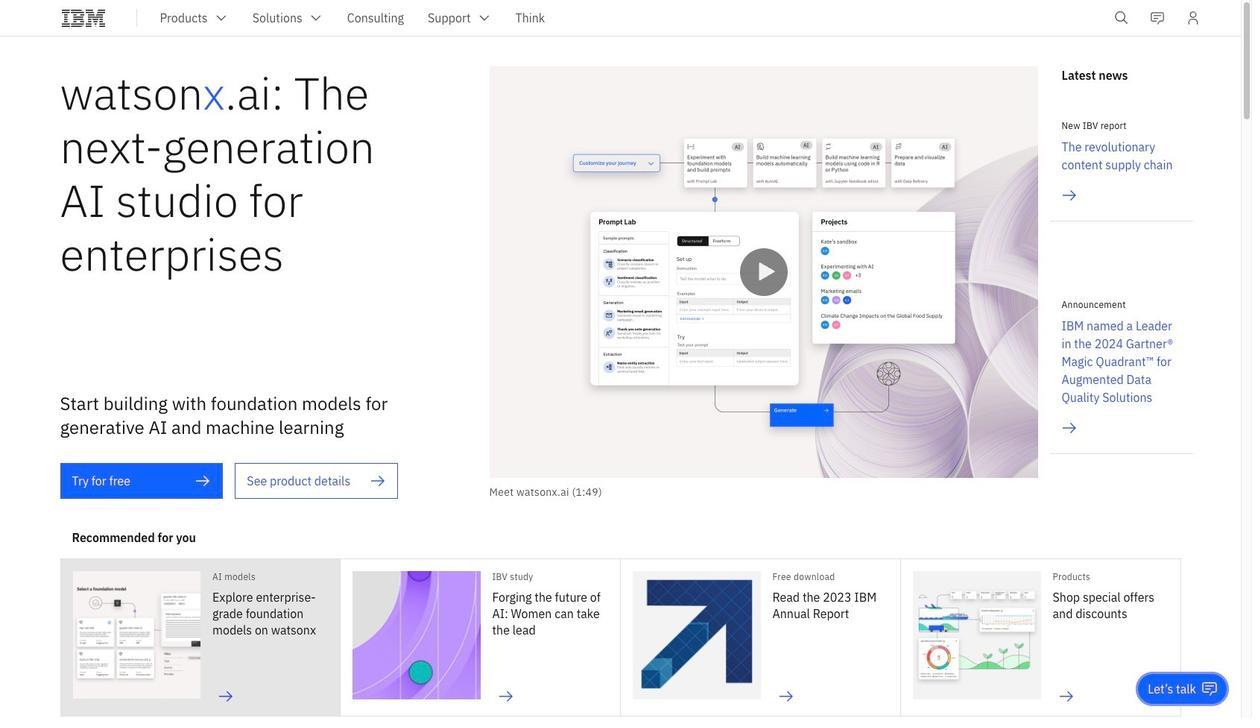 Task type: describe. For each thing, give the bounding box(es) containing it.
let's talk element
[[1149, 681, 1197, 697]]



